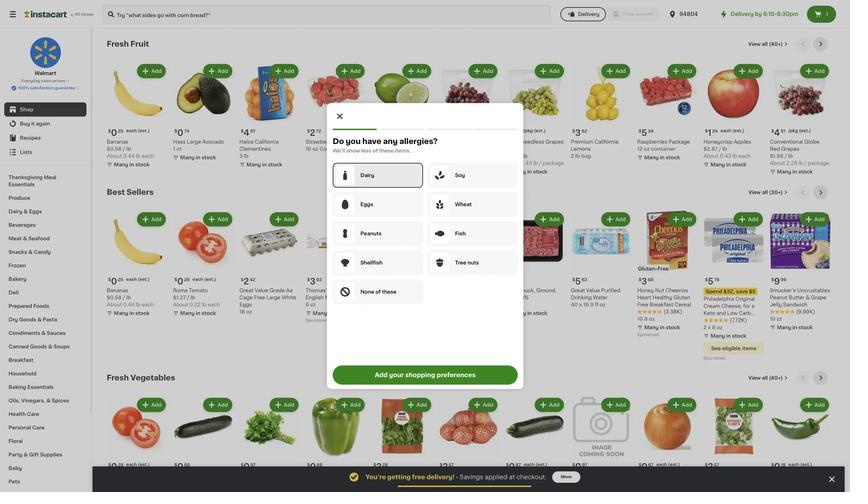 Task type: vqa. For each thing, say whether or not it's contained in the screenshot.


Task type: locate. For each thing, give the bounding box(es) containing it.
2 0.44 from the top
[[123, 303, 135, 308]]

2 horizontal spatial /pkg
[[789, 129, 799, 133]]

seedless down $5.23 per package (estimated) element
[[470, 140, 493, 145]]

5 for $ 5 63
[[576, 278, 581, 286]]

1 package from the left
[[474, 161, 495, 166]]

original up the muffins
[[329, 288, 348, 293]]

peanuts
[[361, 232, 382, 237]]

dairy down "less"
[[361, 173, 375, 178]]

0 horizontal spatial $ 0 68
[[175, 463, 190, 472]]

1 vertical spatial all
[[763, 190, 769, 195]]

2 horizontal spatial bag
[[582, 154, 592, 159]]

all
[[763, 42, 769, 47], [763, 190, 769, 195], [763, 376, 769, 381]]

2 vertical spatial free
[[638, 303, 649, 308]]

package right 2.4
[[474, 161, 495, 166]]

3 all from the top
[[763, 376, 769, 381]]

2.43
[[522, 161, 533, 166]]

1
[[827, 12, 829, 17], [709, 129, 712, 137], [173, 147, 175, 152], [372, 147, 375, 152]]

large inside the hass large avocado 1 ct
[[187, 140, 201, 145]]

sponsored badge image for $ 3 68
[[638, 333, 659, 338]]

x left 8
[[709, 325, 712, 330]]

10 down the jelly
[[771, 317, 776, 322]]

2 california from the left
[[595, 140, 619, 145]]

oz right 10.8
[[650, 317, 656, 322]]

bananas $0.58 / lb about 0.44 lb each for 4
[[107, 140, 154, 159]]

thanksgiving meal essentials
[[9, 175, 56, 187]]

2 $ 0 25 from the top
[[108, 278, 123, 286]]

original up for
[[736, 297, 756, 302]]

marketside
[[372, 474, 400, 479]]

floral link
[[4, 435, 87, 449]]

1 horizontal spatial $1.98
[[771, 154, 784, 159]]

2 horizontal spatial 68
[[648, 278, 654, 282]]

green down $ 4 81
[[505, 140, 521, 145]]

personal care
[[9, 426, 45, 431]]

bag inside marketside spinach 10 oz bag
[[386, 481, 396, 486]]

produce
[[9, 196, 30, 201]]

0 vertical spatial $ 3 92
[[573, 129, 588, 137]]

$0.25 each (estimated) element
[[107, 126, 168, 139], [107, 275, 168, 287]]

items.
[[395, 149, 411, 154]]

california right premium
[[595, 140, 619, 145]]

1 vertical spatial fresh
[[383, 297, 397, 302]]

0 vertical spatial $0.58
[[107, 147, 122, 152]]

$ 3 92 for premium california lemons
[[573, 129, 588, 137]]

red inside conventional globe red grapes $1.98 / lb about 2.28 lb / package
[[771, 147, 781, 152]]

0 horizontal spatial 42
[[250, 278, 256, 282]]

1 vertical spatial view all (40+) button
[[746, 371, 791, 386]]

1 /pkg from the left
[[458, 129, 468, 133]]

42 inside lime 42 1 each
[[386, 140, 392, 145]]

1 horizontal spatial $ 0 68
[[307, 463, 323, 472]]

$ inside $ 4 81
[[507, 129, 509, 134]]

1 4 from the left
[[244, 129, 250, 137]]

of inside do you have any allergies? we'll show less of these items.
[[373, 149, 378, 154]]

2 bananas from the top
[[107, 288, 128, 293]]

sponsored badge image down 6
[[306, 319, 328, 323]]

4 for $ 4 97
[[244, 129, 250, 137]]

bag down marketside
[[386, 481, 396, 486]]

3 for spend $20, save $5
[[377, 278, 382, 286]]

white
[[282, 296, 297, 301]]

$1.24 each (estimated) element
[[704, 126, 765, 139]]

& left soups
[[48, 345, 52, 350]]

value inside great value grade aa cage free large white eggs 18 oz
[[255, 288, 269, 293]]

1 horizontal spatial green
[[505, 140, 521, 145]]

free up nut
[[658, 267, 670, 272]]

view inside view all (30+) popup button
[[749, 190, 762, 195]]

0 vertical spatial 72
[[316, 129, 321, 134]]

large
[[187, 140, 201, 145], [267, 296, 281, 301]]

eggs inside add your shopping preferences element
[[361, 202, 373, 207]]

0 horizontal spatial $0.28 each (estimated) element
[[107, 461, 168, 473]]

your
[[389, 373, 404, 379]]

/pkg inside $ 5 23 /pkg (est.)
[[458, 129, 468, 133]]

breakfast up household
[[9, 358, 33, 363]]

instacart logo image
[[24, 10, 67, 19]]

1 $ 0 68 from the left
[[175, 463, 190, 472]]

seedless down $4.81 per package (estimated) element
[[522, 140, 545, 145]]

2 spend from the left
[[706, 289, 723, 294]]

2 4 from the left
[[509, 129, 515, 137]]

original for muffins
[[329, 288, 348, 293]]

sauces
[[47, 331, 66, 336]]

large down 74
[[187, 140, 201, 145]]

2 $0.25 each (estimated) element from the top
[[107, 275, 168, 287]]

1 horizontal spatial package
[[543, 161, 565, 166]]

$0.25 each (estimated) element for 4
[[107, 126, 168, 139]]

& left gift
[[24, 453, 28, 458]]

0 vertical spatial 18
[[455, 278, 459, 282]]

3 4 from the left
[[775, 129, 781, 137]]

free right cage
[[254, 296, 265, 301]]

essentials down thanksgiving
[[9, 182, 35, 187]]

view all (40+) button down items
[[746, 371, 791, 386]]

about inside honeycrisp apples $2.87 / lb about 0.43 lb each
[[704, 154, 719, 159]]

(est.)
[[138, 129, 150, 133], [469, 129, 480, 133], [534, 129, 546, 133], [733, 129, 745, 133], [800, 129, 812, 133], [138, 278, 150, 282], [205, 278, 216, 282], [138, 463, 150, 468], [536, 463, 548, 468], [669, 463, 681, 468], [801, 463, 813, 468]]

/pkg for 4
[[789, 129, 799, 133]]

red
[[439, 147, 449, 152], [771, 147, 781, 152]]

oz inside great value purified drinking water 40 x 16.9 fl oz
[[600, 303, 606, 308]]

$ inside $ 4 51 /pkg (est.)
[[772, 129, 775, 134]]

about inside green seedless grapes bag $1.98 / lb about 2.43 lb / package many in stock
[[505, 161, 520, 166]]

0 vertical spatial 0.44
[[123, 154, 135, 159]]

original inside thomas' original english muffins 6 ct
[[329, 288, 348, 293]]

67
[[649, 464, 654, 468]]

each (est.) for the top $0.28 each (estimated) element
[[193, 278, 216, 282]]

0 horizontal spatial /pkg
[[458, 129, 468, 133]]

3 for thomas' original english muffins
[[310, 278, 316, 286]]

bag down $ 4 81
[[505, 147, 515, 152]]

package right 2.43
[[543, 161, 565, 166]]

1 horizontal spatial bag
[[505, 147, 515, 152]]

42 up cage
[[250, 278, 256, 282]]

oz right 5.5
[[581, 481, 587, 486]]

4 left '51'
[[775, 129, 781, 137]]

all
[[75, 12, 80, 16]]

$ inside $ 5 34
[[639, 129, 642, 134]]

1 view all (40+) button from the top
[[746, 37, 791, 51]]

jumbo green pepper
[[306, 474, 360, 479]]

1 red from the left
[[439, 147, 449, 152]]

large down grade
[[267, 296, 281, 301]]

2 great from the left
[[572, 288, 586, 293]]

original down ritz
[[372, 304, 392, 309]]

these up ritz fresh stacks original crackers
[[382, 290, 397, 295]]

0 horizontal spatial 72
[[316, 129, 321, 134]]

none
[[361, 290, 374, 295]]

breakfast
[[650, 303, 674, 308], [9, 358, 33, 363]]

stacks
[[398, 297, 415, 302]]

2 package from the left
[[543, 161, 565, 166]]

grade
[[270, 288, 285, 293]]

1 vertical spatial view all (40+)
[[749, 376, 784, 381]]

5 up beef
[[509, 278, 515, 286]]

1 horizontal spatial spend
[[706, 289, 723, 294]]

1 $0.58 from the top
[[107, 147, 122, 152]]

0 horizontal spatial ct
[[177, 147, 182, 152]]

0 horizontal spatial bag
[[386, 481, 396, 486]]

2 25 from the top
[[118, 278, 123, 282]]

1 inside the hass large avocado 1 ct
[[173, 147, 175, 152]]

fresh left fruit
[[107, 40, 129, 48]]

$1.98 for bag
[[505, 154, 519, 159]]

1 inside button
[[827, 12, 829, 17]]

1 horizontal spatial $0.28 each (estimated) element
[[173, 275, 234, 287]]

$ inside $ 5 63
[[573, 278, 576, 282]]

gluten
[[674, 296, 691, 301]]

0 horizontal spatial save
[[405, 289, 417, 294]]

2 red from the left
[[771, 147, 781, 152]]

grapes
[[546, 140, 564, 145], [450, 147, 468, 152], [782, 147, 800, 152]]

product group
[[107, 63, 168, 170], [173, 63, 234, 163], [240, 63, 300, 170], [306, 63, 367, 153], [372, 63, 433, 163], [439, 63, 499, 177], [505, 63, 566, 177], [572, 63, 632, 160], [638, 63, 699, 163], [704, 63, 765, 170], [771, 63, 831, 177], [107, 211, 168, 319], [173, 211, 234, 319], [240, 211, 300, 316], [306, 211, 367, 325], [372, 211, 433, 356], [439, 211, 499, 326], [505, 211, 566, 319], [572, 211, 632, 309], [638, 211, 699, 339], [704, 211, 765, 363], [771, 211, 831, 333], [107, 397, 168, 493], [173, 397, 234, 487], [240, 397, 300, 487], [306, 397, 367, 493], [372, 397, 433, 493], [439, 397, 499, 487], [505, 397, 566, 493], [572, 397, 632, 493], [638, 397, 699, 493], [704, 397, 765, 487], [771, 397, 831, 493]]

2 vertical spatial eggs
[[240, 303, 252, 308]]

breakfast down the healthy
[[650, 303, 674, 308]]

ct right 6
[[311, 303, 316, 308]]

product group containing 22
[[439, 211, 499, 326]]

2 $0.58 from the top
[[107, 296, 122, 301]]

0 vertical spatial these
[[379, 149, 394, 154]]

None search field
[[102, 4, 552, 24]]

1 view from the top
[[749, 42, 761, 47]]

oz inside strawberries 16 oz container
[[313, 147, 319, 152]]

3 up premium
[[576, 129, 581, 137]]

1 bananas from the top
[[107, 140, 128, 145]]

spend for 3
[[375, 289, 391, 294]]

muffins
[[325, 296, 344, 301]]

each inside $ 0 28 each (est.)
[[126, 463, 137, 468]]

40
[[572, 303, 579, 308]]

(est.) inside the $1.24 each (estimated) element
[[733, 129, 745, 133]]

x right 40
[[580, 303, 583, 308]]

0 vertical spatial original
[[329, 288, 348, 293]]

view all (40+) down items
[[749, 376, 784, 381]]

$1.98 inside green seedless grapes bag $1.98 / lb about 2.43 lb / package many in stock
[[505, 154, 519, 159]]

2 vertical spatial all
[[763, 376, 769, 381]]

1 horizontal spatial 92
[[582, 129, 588, 134]]

$ inside $ 3 68
[[639, 278, 642, 282]]

grapes inside sun harvest seedless red grapes
[[450, 147, 468, 152]]

94804
[[680, 11, 699, 17]]

2 bananas $0.58 / lb about 0.44 lb each from the top
[[107, 288, 154, 308]]

1 vertical spatial 25
[[118, 278, 123, 282]]

package for about 2.43 lb / package
[[543, 161, 565, 166]]

1 horizontal spatial 72
[[516, 278, 521, 282]]

pets
[[9, 480, 20, 485]]

1 vertical spatial free
[[254, 296, 265, 301]]

4 left 81
[[509, 129, 515, 137]]

purified
[[602, 288, 621, 293]]

value up the water
[[587, 288, 600, 293]]

24
[[713, 129, 718, 134]]

lb inside yellow onion bag 3 lb bag
[[443, 481, 448, 486]]

2.28
[[787, 161, 798, 166]]

0 horizontal spatial 10
[[372, 481, 378, 486]]

view down items
[[749, 376, 761, 381]]

1 california from the left
[[255, 140, 279, 145]]

view all (40+) button
[[746, 37, 791, 51], [746, 371, 791, 386]]

0 vertical spatial ct
[[177, 147, 182, 152]]

2 horizontal spatial 4
[[775, 129, 781, 137]]

2 vertical spatial 18
[[782, 464, 786, 468]]

0 vertical spatial $ 0 25
[[108, 129, 123, 137]]

5 inside $5.23 per package (estimated) element
[[443, 129, 449, 137]]

0 horizontal spatial grapes
[[450, 147, 468, 152]]

health care
[[9, 412, 39, 417]]

0.44 for 2
[[123, 303, 135, 308]]

1 0.44 from the top
[[123, 154, 135, 159]]

88
[[383, 278, 389, 282]]

$0.28 each (estimated) element
[[173, 275, 234, 287], [107, 461, 168, 473]]

condiments & sauces
[[9, 331, 66, 336]]

1 $ 0 97 from the left
[[241, 463, 256, 472]]

$ 0 68
[[175, 463, 190, 472], [307, 463, 323, 472]]

5.5
[[572, 481, 580, 486]]

eggs down cage
[[240, 303, 252, 308]]

2 value from the left
[[587, 288, 600, 293]]

2 horizontal spatial ct
[[778, 317, 783, 322]]

bag down lemons
[[582, 154, 592, 159]]

smucker's
[[771, 288, 797, 293]]

72 up strawberries
[[316, 129, 321, 134]]

1 (40+) from the top
[[770, 42, 784, 47]]

$ inside $ 5 72
[[507, 278, 509, 282]]

92 up premium
[[582, 129, 588, 134]]

honey nut cheerios heart healthy gluten free breakfast cereal
[[638, 288, 692, 308]]

beef
[[505, 288, 517, 293]]

& inside smucker's uncrustables peanut butter & grape jelly sandwich
[[807, 296, 811, 301]]

goods down prepared foods
[[19, 318, 36, 323]]

1 horizontal spatial sponsored badge image
[[638, 333, 659, 338]]

10 down you're
[[372, 481, 378, 486]]

1 vertical spatial large
[[267, 296, 281, 301]]

(40+) for 0
[[770, 376, 784, 381]]

0
[[111, 129, 117, 137], [177, 129, 184, 137], [377, 129, 383, 137], [111, 278, 117, 286], [177, 278, 184, 286], [111, 463, 117, 472], [177, 463, 184, 472], [244, 463, 250, 472], [509, 463, 515, 472], [642, 463, 648, 472], [310, 463, 316, 472], [576, 463, 582, 472], [775, 463, 781, 472]]

1 horizontal spatial red
[[771, 147, 781, 152]]

0 vertical spatial x
[[580, 303, 583, 308]]

free down heart
[[638, 303, 649, 308]]

2 horizontal spatial 18
[[782, 464, 786, 468]]

0 vertical spatial (40+)
[[770, 42, 784, 47]]

oz down cage
[[246, 310, 252, 315]]

0 vertical spatial 25
[[118, 129, 123, 134]]

$ 4 97
[[241, 129, 256, 137]]

92 up the thomas'
[[317, 278, 322, 282]]

$ 3 92 up premium
[[573, 129, 588, 137]]

0 horizontal spatial bag
[[472, 474, 482, 479]]

spend up ritz
[[375, 289, 391, 294]]

$0.58 for 4
[[107, 147, 122, 152]]

view all (40+) down delivery by 6:10-6:30pm
[[749, 42, 784, 47]]

lists link
[[4, 145, 87, 160]]

1 vertical spatial 18
[[240, 310, 245, 315]]

1 save from the left
[[405, 289, 417, 294]]

1 horizontal spatial dairy
[[361, 173, 375, 178]]

item carousel region
[[107, 37, 831, 180], [107, 186, 831, 366], [107, 371, 831, 493]]

0 horizontal spatial 18
[[240, 310, 245, 315]]

view all (40+) button down 6:10- in the top of the page
[[746, 37, 791, 51]]

each (est.) inside $0.28 each (estimated) element
[[193, 278, 216, 282]]

$ inside $ 5 76
[[706, 278, 709, 282]]

these inside do you have any allergies? we'll show less of these items.
[[379, 149, 394, 154]]

1 vertical spatial $ 3 92
[[307, 278, 322, 286]]

$ 3 88
[[374, 278, 389, 286]]

3 up the thomas'
[[310, 278, 316, 286]]

0 vertical spatial view
[[749, 42, 761, 47]]

great for 2
[[240, 288, 254, 293]]

0 horizontal spatial 68
[[184, 464, 190, 468]]

76
[[715, 278, 720, 282]]

0 horizontal spatial package
[[474, 161, 495, 166]]

great inside great value purified drinking water 40 x 16.9 fl oz
[[572, 288, 586, 293]]

condiments & sauces link
[[4, 327, 87, 341]]

red down sun
[[439, 147, 449, 152]]

1 horizontal spatial x
[[709, 325, 712, 330]]

oils, vinegars, & spices
[[9, 399, 69, 404]]

prepared foods link
[[4, 300, 87, 313]]

store
[[41, 79, 52, 83]]

fresh down $20,
[[383, 297, 397, 302]]

$5 for 5
[[750, 289, 756, 294]]

care for health care
[[27, 412, 39, 417]]

2 save from the left
[[737, 289, 749, 294]]

1 horizontal spatial 42
[[386, 140, 392, 145]]

97 inside $ 4 97
[[250, 129, 256, 134]]

green inside green onions 5.5 oz
[[572, 474, 587, 479]]

3 view from the top
[[749, 376, 761, 381]]

2 view all (40+) from the top
[[749, 376, 784, 381]]

1 horizontal spatial $5
[[750, 289, 756, 294]]

4 up "halos"
[[244, 129, 250, 137]]

each (est.) inside the $1.24 each (estimated) element
[[721, 129, 745, 133]]

value left grade
[[255, 288, 269, 293]]

1 value from the left
[[255, 288, 269, 293]]

2 horizontal spatial 28
[[383, 464, 388, 468]]

eggs up peanuts
[[361, 202, 373, 207]]

2 all from the top
[[763, 190, 769, 195]]

canned goods & soups link
[[4, 341, 87, 354]]

bag inside yellow onion bag 3 lb bag
[[472, 474, 482, 479]]

view down delivery by 6:10-6:30pm link
[[749, 42, 761, 47]]

0 vertical spatial 92
[[582, 129, 588, 134]]

view for 5
[[749, 190, 762, 195]]

1 horizontal spatial grapes
[[546, 140, 564, 145]]

each inside 'roma tomato $1.27 / lb about 0.22 lb each'
[[208, 303, 220, 308]]

eggs inside great value grade aa cage free large white eggs 18 oz
[[240, 303, 252, 308]]

green up 5.5
[[572, 474, 587, 479]]

sponsored badge image down see
[[704, 357, 726, 361]]

92
[[582, 129, 588, 134], [317, 278, 322, 282]]

2 $5 from the left
[[750, 289, 756, 294]]

spend for 5
[[706, 289, 723, 294]]

add your shopping preferences
[[375, 373, 476, 379]]

0 horizontal spatial $ 2 57
[[440, 463, 454, 472]]

california up clementines
[[255, 140, 279, 145]]

thanksgiving
[[9, 175, 43, 180]]

2 seedless from the left
[[522, 140, 545, 145]]

spend up philadelphia
[[706, 289, 723, 294]]

ct down hass
[[177, 147, 182, 152]]

about inside conventional globe red grapes $1.98 / lb about 2.28 lb / package
[[771, 161, 786, 166]]

1 horizontal spatial original
[[372, 304, 392, 309]]

2.4
[[455, 161, 463, 166]]

/pkg inside $ 4 51 /pkg (est.)
[[789, 129, 799, 133]]

each inside $ 0 18 each (est.)
[[789, 463, 800, 468]]

$5 up 'a'
[[750, 289, 756, 294]]

1 $ 2 57 from the left
[[440, 463, 454, 472]]

0 vertical spatial bananas $0.58 / lb about 0.44 lb each
[[107, 140, 154, 159]]

1 horizontal spatial 28
[[184, 278, 190, 282]]

2 /pkg from the left
[[524, 129, 533, 133]]

/pkg right 23
[[458, 129, 468, 133]]

do
[[333, 138, 344, 145]]

grapes down harvest
[[450, 147, 468, 152]]

chuck,
[[518, 288, 536, 293]]

we'll
[[333, 149, 345, 154]]

green
[[505, 140, 521, 145], [325, 474, 340, 479], [572, 474, 587, 479]]

2 $1.98 from the left
[[771, 154, 784, 159]]

1 vertical spatial ct
[[311, 303, 316, 308]]

sponsored badge image
[[306, 319, 328, 323], [638, 333, 659, 338], [704, 357, 726, 361]]

1 seedless from the left
[[470, 140, 493, 145]]

delivery for delivery
[[579, 12, 600, 17]]

$ inside $ 3 88
[[374, 278, 377, 282]]

many inside green seedless grapes bag $1.98 / lb about 2.43 lb / package many in stock
[[512, 170, 527, 175]]

1 horizontal spatial great
[[572, 288, 586, 293]]

0 horizontal spatial great
[[240, 288, 254, 293]]

5 for $ 5 76
[[709, 278, 714, 286]]

1 vertical spatial (40+)
[[770, 376, 784, 381]]

oz right 12
[[644, 147, 650, 152]]

goods down condiments & sauces
[[30, 345, 47, 350]]

beverages
[[9, 223, 36, 228]]

$1.98 for grapes
[[771, 154, 784, 159]]

3 left 88
[[377, 278, 382, 286]]

of up ritz
[[376, 290, 381, 295]]

1 $1.98 from the left
[[505, 154, 519, 159]]

1 horizontal spatial 57
[[715, 464, 720, 468]]

& down the uncrustables
[[807, 296, 811, 301]]

package down globe
[[809, 161, 830, 166]]

/ inside honeycrisp apples $2.87 / lb about 0.43 lb each
[[720, 147, 722, 152]]

save right $32,
[[737, 289, 749, 294]]

10.8
[[638, 317, 648, 322]]

grapes down conventional
[[782, 147, 800, 152]]

1 vertical spatial dairy
[[9, 209, 22, 214]]

$ inside $ 0 33
[[374, 129, 377, 134]]

$ 3 92 for thomas' original english muffins
[[307, 278, 322, 286]]

essentials up the oils, vinegars, & spices
[[27, 385, 54, 390]]

ritz fresh stacks original crackers
[[372, 297, 415, 309]]

1 great from the left
[[240, 288, 254, 293]]

1 spend from the left
[[375, 289, 391, 294]]

28 inside $ 0 28
[[184, 278, 190, 282]]

2 horizontal spatial original
[[736, 297, 756, 302]]

care down vinegars,
[[27, 412, 39, 417]]

0 vertical spatial fresh
[[107, 40, 129, 48]]

2 view all (40+) button from the top
[[746, 371, 791, 386]]

each (est.) for the $1.24 each (estimated) element
[[721, 129, 745, 133]]

0 vertical spatial all
[[763, 42, 769, 47]]

1 vertical spatial x
[[709, 325, 712, 330]]

68 for jumbo
[[317, 464, 323, 468]]

great inside great value grade aa cage free large white eggs 18 oz
[[240, 288, 254, 293]]

1 vertical spatial goods
[[30, 345, 47, 350]]

beverages link
[[4, 219, 87, 232]]

5 for $ 5 34
[[642, 129, 648, 137]]

0 horizontal spatial value
[[255, 288, 269, 293]]

fresh left the vegetables
[[107, 375, 129, 382]]

1 $0.25 each (estimated) element from the top
[[107, 126, 168, 139]]

28 inside $ 2 28
[[383, 464, 388, 468]]

2 view from the top
[[749, 190, 762, 195]]

(est.) inside $ 5 23 /pkg (est.)
[[469, 129, 480, 133]]

view all (40+) button for 4
[[746, 37, 791, 51]]

bag inside yellow onion bag 3 lb bag
[[449, 481, 459, 486]]

dry goods & pasta
[[9, 318, 57, 323]]

1 horizontal spatial eggs
[[240, 303, 252, 308]]

42 right lime
[[386, 140, 392, 145]]

baby
[[9, 467, 22, 472]]

& inside dairy & eggs link
[[24, 209, 28, 214]]

bag down the •
[[449, 481, 459, 486]]

10 inside "product" group
[[771, 317, 776, 322]]

1 vertical spatial care
[[32, 426, 45, 431]]

prices
[[53, 79, 65, 83]]

6:30pm
[[778, 11, 799, 17]]

product group containing 1
[[704, 63, 765, 170]]

everyday store prices
[[21, 79, 65, 83]]

1 horizontal spatial california
[[595, 140, 619, 145]]

dry goods & pasta link
[[4, 313, 87, 327]]

free inside honey nut cheerios heart healthy gluten free breakfast cereal
[[638, 303, 649, 308]]

none of these
[[361, 290, 397, 295]]

package inside conventional globe red grapes $1.98 / lb about 2.28 lb / package
[[809, 161, 830, 166]]

bag right onion
[[472, 474, 482, 479]]

$1.98 down conventional
[[771, 154, 784, 159]]

3 package from the left
[[809, 161, 830, 166]]

3 up honey
[[642, 278, 648, 286]]

1 horizontal spatial 4
[[509, 129, 515, 137]]

1 vertical spatial 42
[[250, 278, 256, 282]]

97 for green onions
[[583, 464, 588, 468]]

1 bananas $0.58 / lb about 0.44 lb each from the top
[[107, 140, 154, 159]]

0 horizontal spatial 57
[[449, 464, 454, 468]]

0 horizontal spatial red
[[439, 147, 449, 152]]

1 vertical spatial view
[[749, 190, 762, 195]]

0 horizontal spatial california
[[255, 140, 279, 145]]

water
[[594, 296, 608, 301]]

5 left the 76
[[709, 278, 714, 286]]

(est.) inside $4.81 per package (estimated) element
[[534, 129, 546, 133]]

1 vertical spatial of
[[376, 290, 381, 295]]

more
[[561, 476, 572, 480]]

value inside great value purified drinking water 40 x 16.9 fl oz
[[587, 288, 600, 293]]

sun harvest seedless red grapes
[[439, 140, 493, 152]]

heart
[[638, 296, 652, 301]]

3 /pkg from the left
[[789, 129, 799, 133]]

applied
[[485, 475, 508, 481]]

5 left 23
[[443, 129, 449, 137]]

ct down the jelly
[[778, 317, 783, 322]]

3 down "halos"
[[240, 154, 243, 159]]

bag for 3
[[582, 154, 592, 159]]

& right meat at the left top of the page
[[23, 237, 27, 241]]

1 horizontal spatial delivery
[[731, 11, 754, 17]]

eggs up beverages link
[[29, 209, 42, 214]]

all for 1
[[763, 42, 769, 47]]

spices
[[52, 399, 69, 404]]

less
[[361, 149, 372, 154]]

oz inside great value grade aa cage free large white eggs 18 oz
[[246, 310, 252, 315]]

/pkg for 5
[[458, 129, 468, 133]]

oz inside marketside spinach 10 oz bag
[[379, 481, 385, 486]]

1 view all (40+) from the top
[[749, 42, 784, 47]]

$1.98 inside conventional globe red grapes $1.98 / lb about 2.28 lb / package
[[771, 154, 784, 159]]

1 $ 0 25 from the top
[[108, 129, 123, 137]]

5 left 34 at the right of the page
[[642, 129, 648, 137]]

main content
[[93, 28, 846, 493]]

3 down delivery! at the bottom right
[[439, 481, 442, 486]]

$0.18 each (estimated) element
[[771, 461, 831, 473]]

28 for 2
[[383, 464, 388, 468]]

goods inside "link"
[[30, 345, 47, 350]]

$ 0 28
[[175, 278, 190, 286]]

each (est.)
[[126, 129, 150, 133], [721, 129, 745, 133], [126, 278, 150, 282], [193, 278, 216, 282]]

treatment tracker modal dialog
[[93, 467, 846, 493]]

add inside button
[[375, 373, 388, 379]]

great up drinking
[[572, 288, 586, 293]]

$ 5 23 /pkg (est.)
[[440, 129, 480, 137]]

view all (40+) for 0
[[749, 376, 784, 381]]

dairy
[[361, 173, 375, 178], [9, 209, 22, 214]]

1 all from the top
[[763, 42, 769, 47]]

4 for $ 4 51 /pkg (est.)
[[775, 129, 781, 137]]

red down conventional
[[771, 147, 781, 152]]

1 $5 from the left
[[418, 289, 425, 294]]

package inside green seedless grapes bag $1.98 / lb about 2.43 lb / package many in stock
[[543, 161, 565, 166]]

these down any on the top left
[[379, 149, 394, 154]]

fl
[[595, 303, 599, 308]]

0 vertical spatial bag
[[505, 147, 515, 152]]

california inside "premium california lemons 2 lb bag"
[[595, 140, 619, 145]]

view left (30+)
[[749, 190, 762, 195]]

1 vertical spatial bananas $0.58 / lb about 0.44 lb each
[[107, 288, 154, 308]]

sponsored badge image down 10.8 oz
[[638, 333, 659, 338]]

of right "less"
[[373, 149, 378, 154]]

lists
[[20, 150, 32, 155]]

92 for thomas' original english muffins
[[317, 278, 322, 282]]

1 25 from the top
[[118, 129, 123, 134]]

2 57 from the left
[[715, 464, 720, 468]]

/pkg right '51'
[[789, 129, 799, 133]]

0 horizontal spatial spend
[[375, 289, 391, 294]]

oz down marketside
[[379, 481, 385, 486]]

2
[[310, 129, 316, 137], [572, 154, 575, 159], [244, 278, 249, 286], [704, 325, 707, 330], [377, 463, 382, 472], [443, 463, 448, 472], [709, 463, 714, 472]]

2 (40+) from the top
[[770, 376, 784, 381]]

breakfast inside honey nut cheerios heart healthy gluten free breakfast cereal
[[650, 303, 674, 308]]

meat & seafood link
[[4, 232, 87, 246]]

2 vertical spatial view
[[749, 376, 761, 381]]

add
[[151, 69, 162, 74], [218, 69, 228, 74], [284, 69, 295, 74], [351, 69, 361, 74], [417, 69, 427, 74], [483, 69, 494, 74], [550, 69, 560, 74], [616, 69, 627, 74], [682, 69, 693, 74], [749, 69, 759, 74], [815, 69, 826, 74], [151, 217, 162, 222], [218, 217, 228, 222], [284, 217, 295, 222], [351, 217, 361, 222], [417, 217, 427, 222], [483, 217, 494, 222], [550, 217, 560, 222], [616, 217, 627, 222], [682, 217, 693, 222], [749, 217, 759, 222], [815, 217, 826, 222], [375, 373, 388, 379], [151, 403, 162, 408], [218, 403, 228, 408], [284, 403, 295, 408], [351, 403, 361, 408], [417, 403, 427, 408], [483, 403, 494, 408], [550, 403, 560, 408], [616, 403, 627, 408], [682, 403, 693, 408], [749, 403, 759, 408], [815, 403, 826, 408]]

grapes inside conventional globe red grapes $1.98 / lb about 2.28 lb / package
[[782, 147, 800, 152]]



Task type: describe. For each thing, give the bounding box(es) containing it.
4 for $ 4 81
[[509, 129, 515, 137]]

butter
[[790, 296, 805, 301]]

original for cheese,
[[736, 297, 756, 302]]

dairy & eggs
[[9, 209, 42, 214]]

10 inside marketside spinach 10 oz bag
[[372, 481, 378, 486]]

(est.) inside the '$ 0 67 each (est.)'
[[669, 463, 681, 468]]

2 $ 2 57 from the left
[[706, 463, 720, 472]]

view all (40+) button for 0
[[746, 371, 791, 386]]

in inside green seedless grapes bag $1.98 / lb about 2.43 lb / package many in stock
[[528, 170, 532, 175]]

main content containing 0
[[93, 28, 846, 493]]

$ 4 51 /pkg (est.)
[[772, 129, 812, 137]]

/ inside 'roma tomato $1.27 / lb about 0.22 lb each'
[[187, 296, 189, 301]]

marketside spinach 10 oz bag
[[372, 474, 422, 486]]

ct inside group
[[778, 317, 783, 322]]

18 inside $ 0 18 each (est.)
[[782, 464, 786, 468]]

california for halos california clementines 3 lb
[[255, 140, 279, 145]]

& inside dry goods & pasta link
[[37, 318, 42, 323]]

save for 5
[[737, 289, 749, 294]]

2 inside "premium california lemons 2 lb bag"
[[572, 154, 575, 159]]

$ inside the '$ 0 67 each (est.)'
[[639, 464, 642, 468]]

add your shopping preferences element
[[327, 103, 524, 390]]

prepared foods
[[9, 304, 49, 309]]

$ 0 74
[[175, 129, 189, 137]]

$ inside $ 2 28
[[374, 464, 377, 468]]

zucchini squash $1.48 / lb
[[505, 474, 546, 486]]

9
[[775, 278, 781, 286]]

1 vertical spatial essentials
[[27, 385, 54, 390]]

/ inside zucchini squash $1.48 / lb
[[520, 481, 522, 486]]

68 for honey
[[648, 278, 654, 282]]

(est.) inside $ 0 87 each (est.)
[[536, 463, 548, 468]]

& inside condiments & sauces "link"
[[41, 331, 46, 336]]

lb inside halos california clementines 3 lb
[[244, 154, 249, 159]]

tree
[[455, 261, 467, 266]]

1 inside lime 42 1 each
[[372, 147, 375, 152]]

1 button
[[808, 6, 837, 23]]

(est.) inside $ 4 51 /pkg (est.)
[[800, 129, 812, 133]]

bag for 2
[[449, 481, 459, 486]]

you're getting free delivery!
[[366, 475, 455, 481]]

$ 0 25 for 4
[[108, 129, 123, 137]]

preferences
[[437, 373, 476, 379]]

2 $ 0 68 from the left
[[307, 463, 323, 472]]

seedless inside green seedless grapes bag $1.98 / lb about 2.43 lb / package many in stock
[[522, 140, 545, 145]]

thomas' original english muffins 6 ct
[[306, 288, 348, 308]]

/pkg inside $4.81 per package (estimated) element
[[524, 129, 533, 133]]

1 item carousel region from the top
[[107, 37, 831, 180]]

3 inside yellow onion bag 3 lb bag
[[439, 481, 442, 486]]

oils,
[[9, 399, 20, 404]]

& inside canned goods & soups "link"
[[48, 345, 52, 350]]

product group containing 9
[[771, 211, 831, 333]]

97 for halos california clementines
[[250, 129, 256, 134]]

100% satisfaction guarantee button
[[11, 84, 80, 91]]

bananas $0.58 / lb about 0.44 lb each for 2
[[107, 288, 154, 308]]

0 horizontal spatial breakfast
[[9, 358, 33, 363]]

2 $ 0 97 from the left
[[573, 463, 588, 472]]

buy it again
[[20, 121, 50, 126]]

12
[[638, 147, 643, 152]]

$ inside $ 0 74
[[175, 129, 177, 134]]

hass
[[173, 140, 186, 145]]

value for 2
[[255, 288, 269, 293]]

92 for premium california lemons
[[582, 129, 588, 134]]

delivery for delivery by 6:10-6:30pm
[[731, 11, 754, 17]]

cereal
[[675, 303, 692, 308]]

2 vertical spatial sponsored badge image
[[704, 357, 726, 361]]

(est.) inside $ 0 18 each (est.)
[[801, 463, 813, 468]]

$4.81 per package (estimated) element
[[505, 126, 566, 139]]

$0.67 each (estimated) element
[[638, 461, 699, 473]]

walmart logo image
[[30, 37, 61, 68]]

1 vertical spatial $0.28 each (estimated) element
[[107, 461, 168, 473]]

philadelphia
[[704, 297, 735, 302]]

0 vertical spatial free
[[658, 267, 670, 272]]

fresh inside ritz fresh stacks original crackers
[[383, 297, 397, 302]]

3 item carousel region from the top
[[107, 371, 831, 493]]

personal care link
[[4, 422, 87, 435]]

1 vertical spatial these
[[382, 290, 397, 295]]

$ inside $ 0 18 each (est.)
[[772, 464, 775, 468]]

dairy for dairy
[[361, 173, 375, 178]]

fresh fruit
[[107, 40, 149, 48]]

• savings applied at checkout.
[[456, 475, 547, 481]]

value for 5
[[587, 288, 600, 293]]

28 for 0
[[184, 278, 190, 282]]

2 item carousel region from the top
[[107, 186, 831, 366]]

dry
[[9, 318, 18, 323]]

each inside honeycrisp apples $2.87 / lb about 0.43 lb each
[[739, 154, 752, 159]]

fresh vegetables
[[107, 375, 175, 382]]

$ 1 24
[[706, 129, 718, 137]]

$ 9 96
[[772, 278, 787, 286]]

goods for dry
[[19, 318, 36, 323]]

view all (40+) for 4
[[749, 42, 784, 47]]

$ 0 28 each (est.)
[[108, 463, 150, 472]]

3 inside halos california clementines 3 lb
[[240, 154, 243, 159]]

it
[[31, 121, 35, 126]]

cage
[[240, 296, 253, 301]]

fish
[[455, 232, 466, 237]]

$2.87
[[704, 147, 718, 152]]

$0.58 for 2
[[107, 296, 122, 301]]

honeycrisp apples $2.87 / lb about 0.43 lb each
[[704, 140, 752, 159]]

great for 5
[[572, 288, 586, 293]]

(7.72k)
[[731, 318, 748, 323]]

$ inside $ 0 87 each (est.)
[[507, 464, 509, 468]]

free
[[413, 475, 426, 481]]

0 horizontal spatial green
[[325, 474, 340, 479]]

care for personal care
[[32, 426, 45, 431]]

about inside 'roma tomato $1.27 / lb about 0.22 lb each'
[[173, 303, 188, 308]]

green for green seedless grapes bag $1.98 / lb about 2.43 lb / package many in stock
[[505, 140, 521, 145]]

save for 3
[[405, 289, 417, 294]]

$5 for 3
[[418, 289, 425, 294]]

yellow
[[439, 474, 455, 479]]

oz inside raspberries package 12 oz container
[[644, 147, 650, 152]]

$ inside $ 1 24
[[706, 129, 709, 134]]

aa
[[286, 288, 293, 293]]

42 inside $ 2 42
[[250, 278, 256, 282]]

household link
[[4, 368, 87, 381]]

spend $20, save $5
[[375, 289, 425, 294]]

25 for 2
[[118, 278, 123, 282]]

$ 0 25 for 2
[[108, 278, 123, 286]]

see eligible items button
[[704, 343, 765, 355]]

ct inside the hass large avocado 1 ct
[[177, 147, 182, 152]]

$0.25 each (estimated) element for 2
[[107, 275, 168, 287]]

$0.87 each (estimated) element
[[505, 461, 566, 473]]

more button
[[553, 472, 581, 484]]

$ 2 42
[[241, 278, 256, 286]]

large inside great value grade aa cage free large white eggs 18 oz
[[267, 296, 281, 301]]

18 inside '22 18'
[[455, 278, 459, 282]]

red inside sun harvest seedless red grapes
[[439, 147, 449, 152]]

$ inside $ 0 28 each (est.)
[[108, 464, 111, 468]]

walmart
[[35, 71, 56, 76]]

squash
[[528, 474, 546, 479]]

$5.23 per package (estimated) element
[[439, 126, 499, 139]]

party
[[9, 453, 22, 458]]

oz right 8
[[717, 325, 723, 330]]

$ 2 28
[[374, 463, 388, 472]]

bananas for 2
[[107, 288, 128, 293]]

0.44 for 4
[[123, 154, 135, 159]]

best sellers
[[107, 189, 154, 196]]

each (est.) for 2's $0.25 each (estimated) element
[[126, 278, 150, 282]]

goods for canned
[[30, 345, 47, 350]]

all stores
[[75, 12, 94, 16]]

baking essentials
[[9, 385, 54, 390]]

each inside $ 0 87 each (est.)
[[524, 463, 535, 468]]

22
[[443, 278, 454, 286]]

seafood
[[28, 237, 50, 241]]

lb inside zucchini squash $1.48 / lb
[[523, 481, 528, 486]]

0 vertical spatial $0.28 each (estimated) element
[[173, 275, 234, 287]]

80%/20%
[[505, 296, 529, 301]]

jumbo
[[306, 474, 324, 479]]

81
[[516, 129, 521, 134]]

california for premium california lemons 2 lb bag
[[595, 140, 619, 145]]

& inside oils, vinegars, & spices 'link'
[[46, 399, 51, 404]]

essentials inside thanksgiving meal essentials
[[9, 182, 35, 187]]

fresh for 0
[[107, 375, 129, 382]]

74
[[184, 129, 189, 134]]

bananas for 4
[[107, 140, 128, 145]]

72 for 2
[[316, 129, 321, 134]]

87
[[516, 464, 521, 468]]

stores
[[81, 12, 94, 16]]

all for 5
[[763, 190, 769, 195]]

& inside snacks & candy link
[[28, 250, 33, 255]]

1 57 from the left
[[449, 464, 454, 468]]

vinegars,
[[21, 399, 45, 404]]

each inside the '$ 0 67 each (est.)'
[[657, 463, 668, 468]]

& inside party & gift supplies link
[[24, 453, 28, 458]]

$ inside $ 4 97
[[241, 129, 244, 134]]

container
[[320, 147, 345, 152]]

allergies?
[[400, 138, 438, 145]]

thanksgiving meal essentials link
[[4, 171, 87, 192]]

$4.51 per package (estimated) element
[[771, 126, 831, 139]]

for
[[744, 304, 751, 309]]

(40+) for 4
[[770, 42, 784, 47]]

$ 2 72
[[307, 129, 321, 137]]

sandwich
[[784, 303, 808, 308]]

baking essentials link
[[4, 381, 87, 395]]

dairy for dairy & eggs
[[9, 209, 22, 214]]

oz inside green onions 5.5 oz
[[581, 481, 587, 486]]

each inside lime 42 1 each
[[376, 147, 388, 152]]

do you have any allergies? we'll show less of these items.
[[333, 138, 438, 154]]

pasta
[[43, 318, 57, 323]]

5 for $ 5 23 /pkg (est.)
[[443, 129, 449, 137]]

grapes inside green seedless grapes bag $1.98 / lb about 2.43 lb / package many in stock
[[546, 140, 564, 145]]

& inside meat & seafood link
[[23, 237, 27, 241]]

free inside great value grade aa cage free large white eggs 18 oz
[[254, 296, 265, 301]]

0.43
[[721, 154, 732, 159]]

33
[[383, 129, 389, 134]]

5 for $ 5 72
[[509, 278, 515, 286]]

/pkg (est.)
[[524, 129, 546, 133]]

container
[[652, 147, 676, 152]]

63
[[582, 278, 588, 282]]

25 for 4
[[118, 129, 123, 134]]

ct inside thomas' original english muffins 6 ct
[[311, 303, 316, 308]]

lemons
[[572, 147, 592, 152]]

10 ct
[[771, 317, 783, 322]]

tomato
[[189, 288, 208, 293]]

$ inside $ 9 96
[[772, 278, 775, 282]]

$ inside $ 0 28
[[175, 278, 177, 282]]

green for green onions 5.5 oz
[[572, 474, 587, 479]]

bag inside green seedless grapes bag $1.98 / lb about 2.43 lb / package many in stock
[[505, 147, 515, 152]]

$ inside $ 5 23 /pkg (est.)
[[440, 129, 443, 134]]

ritz
[[372, 297, 382, 302]]

raspberries
[[638, 140, 668, 145]]

sponsored badge image for $ 3 92
[[306, 319, 328, 323]]

$ inside $ 2 72
[[307, 129, 310, 134]]

lb inside "premium california lemons 2 lb bag"
[[576, 154, 581, 159]]

fruit
[[131, 40, 149, 48]]

23
[[449, 129, 455, 134]]

honey
[[638, 288, 655, 293]]

each (est.) for $0.25 each (estimated) element associated with 4
[[126, 129, 150, 133]]

package
[[669, 140, 691, 145]]

1 vertical spatial eggs
[[29, 209, 42, 214]]

(est.) inside $ 0 28 each (est.)
[[138, 463, 150, 468]]

stock inside green seedless grapes bag $1.98 / lb about 2.43 lb / package many in stock
[[534, 170, 548, 175]]

original inside ritz fresh stacks original crackers
[[372, 304, 392, 309]]

100% satisfaction guarantee
[[18, 86, 75, 90]]

3 for premium california lemons
[[576, 129, 581, 137]]

72 for 5
[[516, 278, 521, 282]]

view for 1
[[749, 42, 761, 47]]

delivery button
[[561, 7, 607, 21]]

any
[[383, 138, 398, 145]]

roma tomato $1.27 / lb about 0.22 lb each
[[173, 288, 220, 308]]

fresh for halos california clementines
[[107, 40, 129, 48]]

$32,
[[724, 289, 735, 294]]

candy
[[34, 250, 51, 255]]

guarantee
[[55, 86, 75, 90]]

service type group
[[561, 7, 660, 21]]

x inside great value purified drinking water 40 x 16.9 fl oz
[[580, 303, 583, 308]]

philadelphia original cream cheese, for a keto and low carb lifestyle
[[704, 297, 756, 323]]

soups
[[54, 345, 70, 350]]

3 for honey nut cheerios heart healthy gluten free breakfast cereal
[[642, 278, 648, 286]]

seedless inside sun harvest seedless red grapes
[[470, 140, 493, 145]]

package for about 2.28 lb / package
[[809, 161, 830, 166]]



